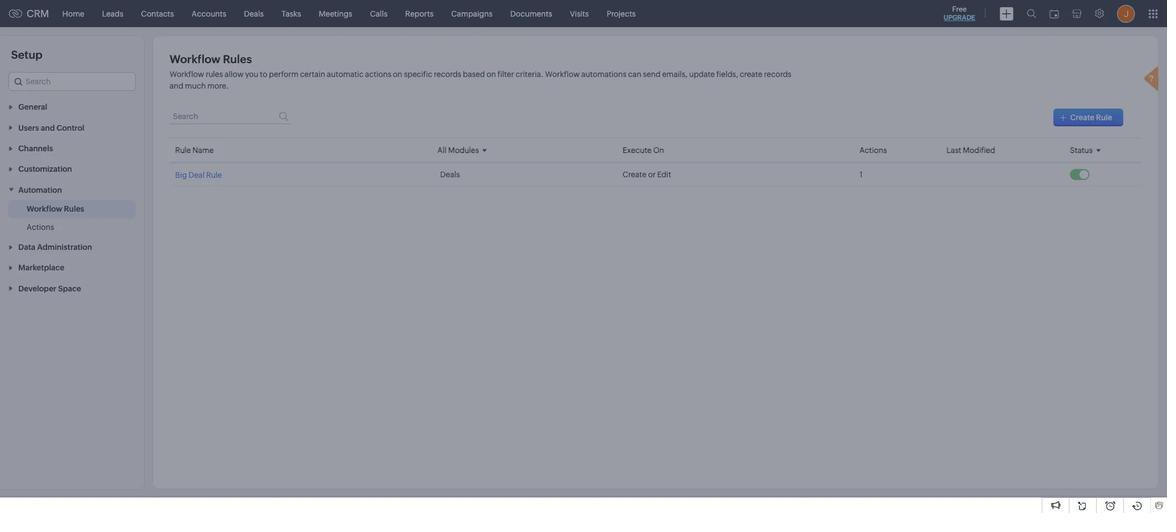 Task type: vqa. For each thing, say whether or not it's contained in the screenshot.
the topmost Description
no



Task type: locate. For each thing, give the bounding box(es) containing it.
more.
[[208, 82, 229, 90]]

records
[[434, 70, 462, 79], [765, 70, 792, 79]]

None button
[[710, 63, 743, 80]]

workflow rules up actions link
[[27, 204, 84, 213]]

rules up allow
[[223, 53, 252, 65]]

sufficient
[[540, 34, 574, 43]]

2 horizontal spatial rule
[[1097, 113, 1113, 122]]

actions
[[860, 146, 888, 154], [27, 223, 54, 232]]

create menu element
[[994, 0, 1021, 27]]

not
[[507, 34, 519, 43]]

0 vertical spatial deals
[[244, 9, 264, 18]]

permissions
[[575, 34, 619, 43]]

workflow
[[170, 53, 221, 65], [170, 70, 204, 79], [546, 70, 580, 79], [27, 204, 62, 213]]

you
[[245, 70, 259, 79]]

1 vertical spatial actions
[[27, 223, 54, 232]]

1 horizontal spatial perform
[[629, 34, 659, 43]]

to down performed.
[[620, 34, 628, 43]]

profile element
[[1111, 0, 1142, 27]]

big deal rule
[[175, 171, 222, 180]]

rule name
[[175, 146, 214, 154]]

to inside workflow rules allow you to perform certain automatic actions on specific records based on filter criteria. workflow automations can send emails, update fields, create records and much more.
[[260, 70, 268, 79]]

create inside button
[[1071, 113, 1095, 122]]

on right actions
[[393, 70, 403, 79]]

1 horizontal spatial to
[[620, 34, 628, 43]]

0 vertical spatial to
[[620, 34, 628, 43]]

be
[[581, 12, 594, 25]]

on left filter
[[487, 70, 496, 79]]

0 horizontal spatial records
[[434, 70, 462, 79]]

execute
[[623, 146, 652, 154]]

0 horizontal spatial actions
[[27, 223, 54, 232]]

1 vertical spatial rule
[[175, 146, 191, 154]]

1 horizontal spatial workflow rules
[[170, 53, 252, 65]]

workflow inside automation region
[[27, 204, 62, 213]]

actions link
[[27, 222, 54, 233]]

1 horizontal spatial rules
[[223, 53, 252, 65]]

records left "based"
[[434, 70, 462, 79]]

perform inside you do not have sufficient permissions to perform this operation. contact your administrator.
[[629, 34, 659, 43]]

workflow up 'much' on the left top
[[170, 70, 204, 79]]

rule
[[1097, 113, 1113, 122], [175, 146, 191, 154], [206, 171, 222, 180]]

leads
[[102, 9, 123, 18]]

actions
[[365, 70, 392, 79]]

contact
[[481, 43, 511, 52]]

actions inside automation region
[[27, 223, 54, 232]]

workflow rules allow you to perform certain automatic actions on specific records based on filter criteria. workflow automations can send emails, update fields, create records and much more.
[[170, 70, 792, 90]]

big deal rule link
[[175, 170, 222, 180]]

automations
[[582, 70, 627, 79]]

home link
[[54, 0, 93, 27]]

to
[[620, 34, 628, 43], [260, 70, 268, 79]]

2 vertical spatial rule
[[206, 171, 222, 180]]

1 vertical spatial to
[[260, 70, 268, 79]]

create
[[1071, 113, 1095, 122], [623, 170, 647, 179]]

meetings
[[319, 9, 353, 18]]

1 horizontal spatial deals
[[440, 170, 460, 179]]

modified
[[964, 146, 996, 154]]

1 on from the left
[[393, 70, 403, 79]]

workflow up rules
[[170, 53, 221, 65]]

rule inside button
[[1097, 113, 1113, 122]]

name
[[193, 146, 214, 154]]

Search text field
[[170, 109, 292, 124]]

records right create
[[765, 70, 792, 79]]

0 horizontal spatial deals
[[244, 9, 264, 18]]

1 horizontal spatial create
[[1071, 113, 1095, 122]]

based
[[463, 70, 485, 79]]

workflow rules up rules
[[170, 53, 252, 65]]

certain
[[300, 70, 326, 79]]

send
[[643, 70, 661, 79]]

0 horizontal spatial rule
[[175, 146, 191, 154]]

big
[[175, 171, 187, 180]]

rules
[[206, 70, 223, 79]]

visits link
[[561, 0, 598, 27]]

execute on
[[623, 146, 665, 154]]

create for create or edit
[[623, 170, 647, 179]]

rules inside workflow rules link
[[64, 204, 84, 213]]

deals
[[244, 9, 264, 18], [440, 170, 460, 179]]

rules down "automation" dropdown button
[[64, 204, 84, 213]]

search image
[[1028, 9, 1037, 18]]

emails,
[[663, 70, 688, 79]]

perform
[[629, 34, 659, 43], [269, 70, 299, 79]]

1 horizontal spatial records
[[765, 70, 792, 79]]

0 vertical spatial rule
[[1097, 113, 1113, 122]]

on
[[393, 70, 403, 79], [487, 70, 496, 79]]

operation.
[[675, 34, 713, 43]]

1 horizontal spatial on
[[487, 70, 496, 79]]

perform left "this"
[[629, 34, 659, 43]]

much
[[185, 82, 206, 90]]

you
[[481, 34, 494, 43]]

0 horizontal spatial perform
[[269, 70, 299, 79]]

perform inside workflow rules allow you to perform certain automatic actions on specific records based on filter criteria. workflow automations can send emails, update fields, create records and much more.
[[269, 70, 299, 79]]

1 vertical spatial deals
[[440, 170, 460, 179]]

this
[[660, 34, 673, 43]]

to right you
[[260, 70, 268, 79]]

crm link
[[9, 8, 49, 19]]

1 vertical spatial rules
[[64, 204, 84, 213]]

free
[[953, 5, 967, 13]]

workflow up actions link
[[27, 204, 62, 213]]

1 vertical spatial workflow rules
[[27, 204, 84, 213]]

1
[[860, 170, 863, 179]]

calendar image
[[1050, 9, 1060, 18]]

0 vertical spatial actions
[[860, 146, 888, 154]]

this action cannot be performed.
[[481, 12, 657, 25]]

1 vertical spatial perform
[[269, 70, 299, 79]]

0 vertical spatial create
[[1071, 113, 1095, 122]]

0 horizontal spatial create
[[623, 170, 647, 179]]

administrator.
[[530, 43, 580, 52]]

0 horizontal spatial to
[[260, 70, 268, 79]]

workflow rules
[[170, 53, 252, 65], [27, 204, 84, 213]]

1 records from the left
[[434, 70, 462, 79]]

2 records from the left
[[765, 70, 792, 79]]

0 horizontal spatial rules
[[64, 204, 84, 213]]

actions up 1
[[860, 146, 888, 154]]

perform left the certain
[[269, 70, 299, 79]]

0 horizontal spatial workflow rules
[[27, 204, 84, 213]]

0 vertical spatial perform
[[629, 34, 659, 43]]

0 horizontal spatial on
[[393, 70, 403, 79]]

actions down workflow rules link
[[27, 223, 54, 232]]

search element
[[1021, 0, 1044, 27]]

documents link
[[502, 0, 561, 27]]

on
[[654, 146, 665, 154]]

campaigns link
[[443, 0, 502, 27]]

last
[[947, 146, 962, 154]]

edit
[[658, 170, 672, 179]]

create menu image
[[1000, 7, 1014, 20]]

workflow rules link
[[27, 203, 84, 214]]

1 vertical spatial create
[[623, 170, 647, 179]]

rules
[[223, 53, 252, 65], [64, 204, 84, 213]]

0 vertical spatial rules
[[223, 53, 252, 65]]

update
[[690, 70, 715, 79]]

meetings link
[[310, 0, 361, 27]]

automation button
[[0, 179, 144, 200]]



Task type: describe. For each thing, give the bounding box(es) containing it.
last modified
[[947, 146, 996, 154]]

deals link
[[235, 0, 273, 27]]

create or edit
[[623, 170, 672, 179]]

contacts
[[141, 9, 174, 18]]

automation
[[18, 186, 62, 194]]

or
[[649, 170, 656, 179]]

calls link
[[361, 0, 397, 27]]

to inside you do not have sufficient permissions to perform this operation. contact your administrator.
[[620, 34, 628, 43]]

1 horizontal spatial rule
[[206, 171, 222, 180]]

visits
[[570, 9, 589, 18]]

create rule button
[[1054, 109, 1124, 126]]

can
[[629, 70, 642, 79]]

workflow down administrator.
[[546, 70, 580, 79]]

accounts link
[[183, 0, 235, 27]]

contacts link
[[132, 0, 183, 27]]

free upgrade
[[944, 5, 976, 22]]

documents
[[511, 9, 553, 18]]

calls
[[370, 9, 388, 18]]

projects
[[607, 9, 636, 18]]

action
[[506, 12, 539, 25]]

criteria.
[[516, 70, 544, 79]]

home
[[62, 9, 84, 18]]

campaigns
[[452, 9, 493, 18]]

1 horizontal spatial actions
[[860, 146, 888, 154]]

cannot
[[541, 12, 578, 25]]

fields,
[[717, 70, 739, 79]]

upgrade
[[944, 14, 976, 22]]

performed.
[[597, 12, 657, 25]]

leads link
[[93, 0, 132, 27]]

you do not have sufficient permissions to perform this operation. contact your administrator.
[[481, 34, 713, 52]]

0 vertical spatial workflow rules
[[170, 53, 252, 65]]

accounts
[[192, 9, 226, 18]]

tasks link
[[273, 0, 310, 27]]

create for create rule
[[1071, 113, 1095, 122]]

automation region
[[0, 200, 144, 237]]

crm
[[27, 8, 49, 19]]

2 on from the left
[[487, 70, 496, 79]]

reports
[[406, 9, 434, 18]]

specific
[[404, 70, 433, 79]]

profile image
[[1118, 5, 1136, 22]]

reports link
[[397, 0, 443, 27]]

projects link
[[598, 0, 645, 27]]

deal
[[189, 171, 205, 180]]

have
[[521, 34, 538, 43]]

deals inside deals link
[[244, 9, 264, 18]]

allow
[[225, 70, 244, 79]]

do
[[496, 34, 506, 43]]

create rule
[[1071, 113, 1113, 122]]

filter
[[498, 70, 514, 79]]

setup
[[11, 48, 42, 61]]

your
[[512, 43, 528, 52]]

automatic
[[327, 70, 364, 79]]

workflow rules inside automation region
[[27, 204, 84, 213]]

create
[[740, 70, 763, 79]]

and
[[170, 82, 183, 90]]

tasks
[[282, 9, 301, 18]]

this
[[481, 12, 503, 25]]



